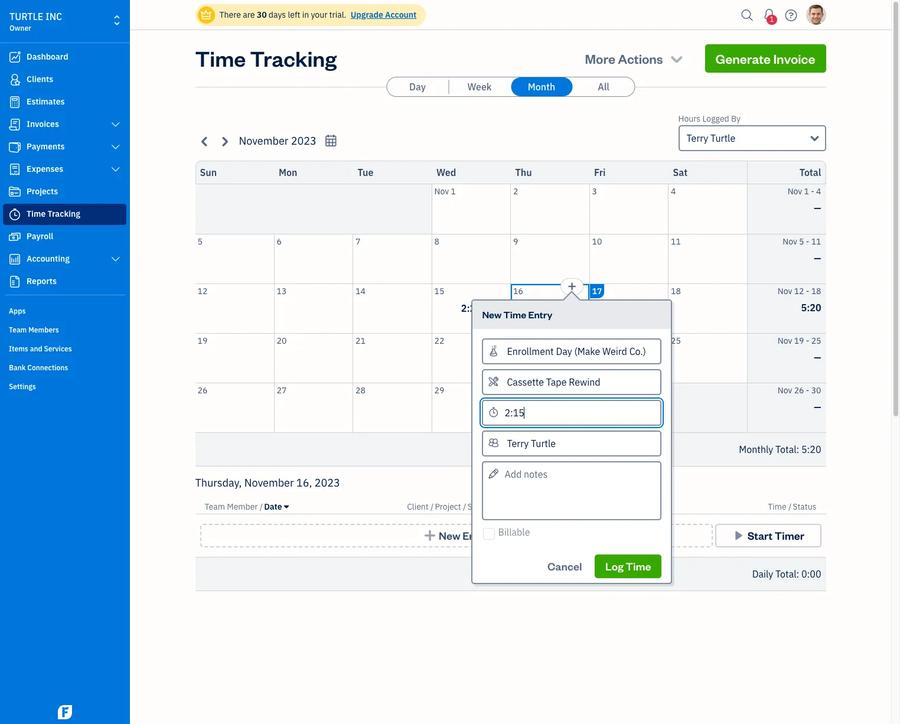 Task type: locate. For each thing, give the bounding box(es) containing it.
reports link
[[3, 271, 126, 292]]

1 horizontal spatial 11
[[811, 236, 821, 247]]

new for new time entry
[[482, 308, 502, 320]]

- inside nov 12 - 18 5:20
[[806, 286, 809, 296]]

— up nov 12 - 18 5:20
[[814, 252, 821, 264]]

— up monthly total : 5:20
[[814, 401, 821, 413]]

25 down nov 12 - 18 5:20
[[811, 335, 821, 346]]

0 horizontal spatial time tracking
[[27, 208, 80, 219]]

19 down nov 12 - 18 5:20
[[794, 335, 804, 346]]

nov down wed
[[434, 186, 449, 197]]

1 horizontal spatial 4
[[816, 186, 821, 197]]

0 horizontal spatial tracking
[[48, 208, 80, 219]]

1 vertical spatial entry
[[463, 529, 489, 542]]

2023 left choose a date image
[[291, 134, 316, 148]]

service link
[[467, 501, 497, 512]]

1 5 from the left
[[198, 236, 203, 247]]

2 vertical spatial chevron large down image
[[110, 255, 121, 264]]

— for nov 5 - 11 —
[[814, 252, 821, 264]]

turtle
[[9, 11, 43, 22]]

chevron large down image
[[110, 142, 121, 152], [110, 165, 121, 174], [110, 255, 121, 264]]

5 inside button
[[198, 236, 203, 247]]

tracking inside main element
[[48, 208, 80, 219]]

1 / from the left
[[260, 501, 263, 512]]

15
[[434, 286, 444, 296]]

2 18 from the left
[[811, 286, 821, 296]]

1 12 from the left
[[198, 286, 207, 296]]

settings link
[[3, 377, 126, 395]]

1 25 from the left
[[671, 335, 681, 346]]

previous month image
[[198, 134, 212, 148]]

12 down 'nov 5 - 11 —'
[[794, 286, 804, 296]]

nov inside nov 26 - 30 —
[[778, 385, 792, 395]]

time / status
[[768, 501, 817, 512]]

0 vertical spatial chevron large down image
[[110, 142, 121, 152]]

0 horizontal spatial 1
[[451, 186, 456, 197]]

new right 2:20
[[482, 308, 502, 320]]

2 12 from the left
[[794, 286, 804, 296]]

- for nov 26 - 30 —
[[806, 385, 809, 395]]

all
[[598, 81, 609, 93]]

8 button
[[432, 234, 510, 283]]

tracking down 'projects' link
[[48, 208, 80, 219]]

time down there
[[195, 44, 246, 72]]

1 horizontal spatial 12
[[794, 286, 804, 296]]

0 vertical spatial :
[[796, 444, 799, 455]]

1 19 from the left
[[198, 335, 207, 346]]

november up date
[[244, 476, 294, 490]]

7 button
[[353, 234, 431, 283]]

turtle inc owner
[[9, 11, 62, 32]]

status
[[793, 501, 817, 512]]

11 down the 4 button
[[671, 236, 681, 247]]

2 19 from the left
[[794, 335, 804, 346]]

bank connections link
[[3, 359, 126, 376]]

- inside nov 19 - 25 —
[[806, 335, 809, 346]]

play image
[[732, 530, 745, 542]]

1 vertical spatial 2023
[[315, 476, 340, 490]]

there
[[219, 9, 241, 20]]

nov 19 - 25 —
[[778, 335, 821, 363]]

13
[[277, 286, 287, 296]]

nov for nov 12 - 18 5:20
[[778, 286, 792, 296]]

3 chevron large down image from the top
[[110, 255, 121, 264]]

1 inside button
[[451, 186, 456, 197]]

services
[[44, 344, 72, 353]]

30 right are
[[257, 9, 267, 20]]

1 horizontal spatial 19
[[794, 335, 804, 346]]

2 horizontal spatial 30
[[811, 385, 821, 395]]

2 vertical spatial total
[[775, 568, 796, 580]]

2 horizontal spatial 1
[[804, 186, 809, 197]]

- inside 'nov 5 - 11 —'
[[806, 236, 809, 247]]

client image
[[8, 74, 22, 86]]

time down '16'
[[504, 308, 526, 320]]

nov for nov 1 - 4 —
[[788, 186, 802, 197]]

nov up 'nov 5 - 11 —'
[[788, 186, 802, 197]]

team down thursday,
[[205, 501, 225, 512]]

log time button
[[595, 555, 662, 578]]

1 vertical spatial chevron large down image
[[110, 165, 121, 174]]

0 horizontal spatial 25
[[671, 335, 681, 346]]

fri
[[594, 167, 606, 178]]

nov down 'nov 5 - 11 —'
[[778, 286, 792, 296]]

26 button
[[195, 383, 274, 432]]

: right monthly
[[796, 444, 799, 455]]

team down apps
[[9, 325, 27, 334]]

18
[[671, 286, 681, 296], [811, 286, 821, 296]]

0 horizontal spatial 26
[[198, 385, 207, 395]]

0 horizontal spatial team
[[9, 325, 27, 334]]

12 down 5 button
[[198, 286, 207, 296]]

day
[[409, 81, 426, 93]]

1 : from the top
[[796, 444, 799, 455]]

11 inside 'nov 5 - 11 —'
[[811, 236, 821, 247]]

new right the plus icon at the bottom left of the page
[[439, 529, 460, 542]]

- for nov 5 - 11 —
[[806, 236, 809, 247]]

12 button
[[195, 284, 274, 333]]

18 inside button
[[671, 286, 681, 296]]

Add a client or project text field
[[483, 339, 661, 363]]

chevron large down image inside accounting 'link'
[[110, 255, 121, 264]]

0 horizontal spatial new
[[439, 529, 460, 542]]

/ right client
[[431, 501, 434, 512]]

- inside nov 26 - 30 —
[[806, 385, 809, 395]]

5:20 up nov 19 - 25 — at the right of page
[[801, 302, 821, 313]]

2 25 from the left
[[811, 335, 821, 346]]

main element
[[0, 0, 159, 724]]

1 horizontal spatial 26
[[794, 385, 804, 395]]

1 horizontal spatial 30
[[513, 385, 523, 395]]

— up nov 26 - 30 —
[[814, 351, 821, 363]]

entry
[[528, 308, 552, 320], [463, 529, 489, 542]]

members
[[28, 325, 59, 334]]

report image
[[8, 276, 22, 288]]

your
[[311, 9, 327, 20]]

2 — from the top
[[814, 252, 821, 264]]

accounting
[[27, 253, 70, 264]]

member
[[227, 501, 258, 512]]

28
[[356, 385, 365, 395]]

2 chevron large down image from the top
[[110, 165, 121, 174]]

next month image
[[218, 134, 231, 148]]

— inside nov 1 - 4 —
[[814, 202, 821, 214]]

owner
[[9, 24, 31, 32]]

chevron large down image for payments
[[110, 142, 121, 152]]

: left 0:00
[[796, 568, 799, 580]]

1 vertical spatial :
[[796, 568, 799, 580]]

1 button
[[760, 3, 779, 27]]

18 button
[[669, 284, 747, 333]]

— up 'nov 5 - 11 —'
[[814, 202, 821, 214]]

connections
[[27, 363, 68, 372]]

generate invoice
[[716, 50, 815, 67]]

1 down wed
[[451, 186, 456, 197]]

bank
[[9, 363, 26, 372]]

team
[[9, 325, 27, 334], [205, 501, 225, 512]]

- for nov 19 - 25 —
[[806, 335, 809, 346]]

9 button
[[511, 234, 589, 283]]

3 — from the top
[[814, 351, 821, 363]]

18 inside nov 12 - 18 5:20
[[811, 286, 821, 296]]

nov inside 'nov 5 - 11 —'
[[783, 236, 797, 247]]

2 4 from the left
[[816, 186, 821, 197]]

1 4 from the left
[[671, 186, 676, 197]]

3 button
[[590, 184, 668, 234]]

go to help image
[[782, 6, 801, 24]]

30 button
[[511, 383, 589, 432]]

chevron large down image inside expenses link
[[110, 165, 121, 174]]

1 vertical spatial new
[[439, 529, 460, 542]]

0 horizontal spatial 11
[[671, 236, 681, 247]]

november
[[239, 134, 288, 148], [244, 476, 294, 490]]

total up nov 1 - 4 —
[[800, 167, 821, 178]]

1 chevron large down image from the top
[[110, 142, 121, 152]]

0 vertical spatial time tracking
[[195, 44, 337, 72]]

0 vertical spatial entry
[[528, 308, 552, 320]]

2
[[513, 186, 518, 197]]

11 down nov 1 - 4 —
[[811, 236, 821, 247]]

apps
[[9, 307, 26, 315]]

/ left status
[[788, 501, 792, 512]]

payment image
[[8, 141, 22, 153]]

total right "daily"
[[775, 568, 796, 580]]

1 horizontal spatial new
[[482, 308, 502, 320]]

payments
[[27, 141, 65, 152]]

accounting link
[[3, 249, 126, 270]]

timer
[[775, 529, 804, 542]]

/ left service
[[463, 501, 466, 512]]

new time entry
[[482, 308, 552, 320]]

: for daily total
[[796, 568, 799, 580]]

1 inside nov 1 - 4 —
[[804, 186, 809, 197]]

0 horizontal spatial 18
[[671, 286, 681, 296]]

new inside button
[[439, 529, 460, 542]]

25 down the 18 button at top
[[671, 335, 681, 346]]

november right next month icon
[[239, 134, 288, 148]]

time right 'timer' icon
[[27, 208, 46, 219]]

choose a date image
[[324, 134, 338, 148]]

0 horizontal spatial 12
[[198, 286, 207, 296]]

6 button
[[274, 234, 353, 283]]

time right log
[[626, 559, 651, 573]]

30
[[257, 9, 267, 20], [513, 385, 523, 395], [811, 385, 821, 395]]

nov for nov 26 - 30 —
[[778, 385, 792, 395]]

30 down '23' 'button'
[[513, 385, 523, 395]]

25 inside 25 button
[[671, 335, 681, 346]]

project
[[435, 501, 461, 512]]

— inside 'nov 5 - 11 —'
[[814, 252, 821, 264]]

- inside nov 1 - 4 —
[[811, 186, 814, 197]]

1 vertical spatial tracking
[[48, 208, 80, 219]]

total
[[800, 167, 821, 178], [775, 444, 796, 455], [775, 568, 796, 580]]

1 vertical spatial time tracking
[[27, 208, 80, 219]]

2 5 from the left
[[799, 236, 804, 247]]

2 button
[[511, 184, 589, 234]]

team members
[[9, 325, 59, 334]]

nov down nov 19 - 25 — at the right of page
[[778, 385, 792, 395]]

projects
[[27, 186, 58, 197]]

0 vertical spatial tracking
[[250, 44, 337, 72]]

nov inside button
[[434, 186, 449, 197]]

time tracking down days
[[195, 44, 337, 72]]

invoices link
[[3, 114, 126, 135]]

nov down nov 1 - 4 —
[[783, 236, 797, 247]]

project image
[[8, 186, 22, 198]]

26 down nov 19 - 25 — at the right of page
[[794, 385, 804, 395]]

0 vertical spatial new
[[482, 308, 502, 320]]

thu
[[515, 167, 532, 178]]

30 inside button
[[513, 385, 523, 395]]

add a time entry image
[[567, 279, 577, 293]]

1 11 from the left
[[671, 236, 681, 247]]

1 26 from the left
[[198, 385, 207, 395]]

0 horizontal spatial entry
[[463, 529, 489, 542]]

client / project / service
[[407, 501, 495, 512]]

projects link
[[3, 181, 126, 203]]

26 down the 19 button
[[198, 385, 207, 395]]

search image
[[738, 6, 757, 24]]

1 for nov 1 - 4 —
[[804, 186, 809, 197]]

total right monthly
[[775, 444, 796, 455]]

21 button
[[353, 333, 431, 382]]

— inside nov 19 - 25 —
[[814, 351, 821, 363]]

1 vertical spatial total
[[775, 444, 796, 455]]

1 horizontal spatial 5
[[799, 236, 804, 247]]

0 horizontal spatial 19
[[198, 335, 207, 346]]

week link
[[449, 77, 510, 96]]

25 button
[[669, 333, 747, 382]]

more actions
[[585, 50, 663, 67]]

3
[[592, 186, 597, 197]]

nov 1 - 4 —
[[788, 186, 821, 214]]

nov inside nov 19 - 25 —
[[778, 335, 792, 346]]

0 vertical spatial team
[[9, 325, 27, 334]]

2 : from the top
[[796, 568, 799, 580]]

generate invoice button
[[705, 44, 826, 73]]

- for nov 12 - 18 5:20
[[806, 286, 809, 296]]

left
[[288, 9, 300, 20]]

18 down 'nov 5 - 11 —'
[[811, 286, 821, 296]]

— for nov 19 - 25 —
[[814, 351, 821, 363]]

1 vertical spatial team
[[205, 501, 225, 512]]

nov inside nov 1 - 4 —
[[788, 186, 802, 197]]

30 down nov 19 - 25 — at the right of page
[[811, 385, 821, 395]]

1 horizontal spatial team
[[205, 501, 225, 512]]

time tracking down 'projects' link
[[27, 208, 80, 219]]

entry inside button
[[463, 529, 489, 542]]

0 vertical spatial 5:20
[[801, 302, 821, 313]]

2 26 from the left
[[794, 385, 804, 395]]

month
[[528, 81, 555, 93]]

16,
[[296, 476, 312, 490]]

5 button
[[195, 234, 274, 283]]

items
[[9, 344, 28, 353]]

1 horizontal spatial 18
[[811, 286, 821, 296]]

5:20 down nov 26 - 30 —
[[801, 444, 821, 455]]

actions
[[618, 50, 663, 67]]

nov inside nov 12 - 18 5:20
[[778, 286, 792, 296]]

Add a team member text field
[[483, 431, 661, 455]]

/
[[260, 501, 263, 512], [431, 501, 434, 512], [463, 501, 466, 512], [788, 501, 792, 512]]

1 — from the top
[[814, 202, 821, 214]]

Add a service text field
[[483, 370, 661, 394]]

1 horizontal spatial 1
[[770, 15, 774, 24]]

— inside nov 26 - 30 —
[[814, 401, 821, 413]]

5 inside 'nov 5 - 11 —'
[[799, 236, 804, 247]]

24 button
[[590, 333, 668, 382]]

team inside main element
[[9, 325, 27, 334]]

0 horizontal spatial 4
[[671, 186, 676, 197]]

cancel
[[548, 559, 582, 573]]

1 horizontal spatial time tracking
[[195, 44, 337, 72]]

14
[[356, 286, 365, 296]]

19 down 12 button
[[198, 335, 207, 346]]

trial.
[[329, 9, 346, 20]]

4 — from the top
[[814, 401, 821, 413]]

18 down 11 'button'
[[671, 286, 681, 296]]

30 inside nov 26 - 30 —
[[811, 385, 821, 395]]

/ left date
[[260, 501, 263, 512]]

1 up 'nov 5 - 11 —'
[[804, 186, 809, 197]]

1 18 from the left
[[671, 286, 681, 296]]

nov down nov 12 - 18 5:20
[[778, 335, 792, 346]]

2 / from the left
[[431, 501, 434, 512]]

clients
[[27, 74, 53, 84]]

tracking down left
[[250, 44, 337, 72]]

hours logged by
[[678, 113, 741, 124]]

2023 right 16,
[[315, 476, 340, 490]]

1 left go to help image
[[770, 15, 774, 24]]

payments link
[[3, 136, 126, 158]]

0 horizontal spatial 5
[[198, 236, 203, 247]]

expense image
[[8, 164, 22, 175]]

2 11 from the left
[[811, 236, 821, 247]]

1 horizontal spatial 25
[[811, 335, 821, 346]]



Task type: describe. For each thing, give the bounding box(es) containing it.
note link
[[501, 501, 519, 512]]

turtle
[[711, 132, 735, 144]]

there are 30 days left in your trial. upgrade account
[[219, 9, 417, 20]]

apps link
[[3, 302, 126, 320]]

more
[[585, 50, 615, 67]]

6
[[277, 236, 282, 247]]

13 button
[[274, 284, 353, 333]]

12 inside nov 12 - 18 5:20
[[794, 286, 804, 296]]

Add notes text field
[[482, 461, 662, 520]]

nov for nov 5 - 11 —
[[783, 236, 797, 247]]

timer image
[[8, 208, 22, 220]]

cancel button
[[537, 555, 593, 578]]

1 vertical spatial 5:20
[[801, 444, 821, 455]]

hours
[[678, 113, 701, 124]]

day link
[[387, 77, 448, 96]]

invoice
[[773, 50, 815, 67]]

november 2023
[[239, 134, 316, 148]]

total for daily total
[[775, 568, 796, 580]]

time inside main element
[[27, 208, 46, 219]]

thursday, november 16, 2023
[[195, 476, 340, 490]]

invoice image
[[8, 119, 22, 131]]

by
[[731, 113, 741, 124]]

expenses
[[27, 164, 63, 174]]

1 inside dropdown button
[[770, 15, 774, 24]]

week
[[467, 81, 492, 93]]

4 / from the left
[[788, 501, 792, 512]]

note
[[501, 501, 519, 512]]

27 button
[[274, 383, 353, 432]]

money image
[[8, 231, 22, 243]]

thursday,
[[195, 476, 242, 490]]

26 inside nov 26 - 30 —
[[794, 385, 804, 395]]

16
[[513, 286, 523, 296]]

date
[[264, 501, 282, 512]]

chevrondown image
[[669, 50, 685, 67]]

caretdown image
[[284, 502, 289, 511]]

upgrade account link
[[348, 9, 417, 20]]

freshbooks image
[[56, 705, 74, 719]]

estimates link
[[3, 92, 126, 113]]

24
[[592, 335, 602, 346]]

sun
[[200, 167, 217, 178]]

are
[[243, 9, 255, 20]]

— for nov 1 - 4 —
[[814, 202, 821, 214]]

status link
[[793, 501, 817, 512]]

time left status link
[[768, 501, 786, 512]]

monthly total : 5:20
[[739, 444, 821, 455]]

team members link
[[3, 321, 126, 338]]

26 inside button
[[198, 385, 207, 395]]

month link
[[511, 77, 572, 96]]

2:20
[[461, 302, 481, 314]]

and
[[30, 344, 42, 353]]

log time
[[605, 559, 651, 573]]

items and services
[[9, 344, 72, 353]]

expenses link
[[3, 159, 126, 180]]

3:00
[[619, 302, 639, 314]]

nov 12 - 18 5:20
[[778, 286, 821, 313]]

client
[[407, 501, 429, 512]]

22
[[434, 335, 444, 346]]

chevron large down image for accounting
[[110, 255, 121, 264]]

chevron large down image for expenses
[[110, 165, 121, 174]]

new entry
[[439, 529, 489, 542]]

16 button
[[511, 284, 589, 333]]

7
[[356, 236, 361, 247]]

25 inside nov 19 - 25 —
[[811, 335, 821, 346]]

wed
[[436, 167, 456, 178]]

time tracking inside main element
[[27, 208, 80, 219]]

0:00
[[801, 568, 821, 580]]

service
[[467, 501, 495, 512]]

settings
[[9, 382, 36, 391]]

4 inside nov 1 - 4 —
[[816, 186, 821, 197]]

invoices
[[27, 119, 59, 129]]

account
[[385, 9, 417, 20]]

log
[[605, 559, 624, 573]]

3 / from the left
[[463, 501, 466, 512]]

nov for nov 19 - 25 —
[[778, 335, 792, 346]]

inc
[[45, 11, 62, 22]]

time tracking link
[[3, 204, 126, 225]]

- for nov 1 - 4 —
[[811, 186, 814, 197]]

dashboard
[[27, 51, 68, 62]]

nov 1
[[434, 186, 456, 197]]

4 button
[[669, 184, 747, 234]]

8
[[434, 236, 439, 247]]

1 vertical spatial november
[[244, 476, 294, 490]]

time inside button
[[626, 559, 651, 573]]

Duration text field
[[482, 400, 662, 426]]

plus image
[[423, 530, 437, 542]]

daily total : 0:00
[[752, 568, 821, 580]]

items and services link
[[3, 340, 126, 357]]

total for monthly total
[[775, 444, 796, 455]]

0 vertical spatial 2023
[[291, 134, 316, 148]]

0 horizontal spatial 30
[[257, 9, 267, 20]]

crown image
[[200, 9, 212, 21]]

dashboard image
[[8, 51, 22, 63]]

chevron large down image
[[110, 120, 121, 129]]

1 horizontal spatial tracking
[[250, 44, 337, 72]]

11 inside 'button'
[[671, 236, 681, 247]]

17
[[592, 286, 602, 296]]

19 inside button
[[198, 335, 207, 346]]

estimates
[[27, 96, 65, 107]]

1 horizontal spatial entry
[[528, 308, 552, 320]]

— for nov 26 - 30 —
[[814, 401, 821, 413]]

team member /
[[205, 501, 263, 512]]

dashboard link
[[3, 47, 126, 68]]

0 vertical spatial november
[[239, 134, 288, 148]]

1 for nov 1
[[451, 186, 456, 197]]

23 button
[[511, 333, 589, 382]]

reports
[[27, 276, 57, 286]]

4 inside button
[[671, 186, 676, 197]]

payroll link
[[3, 226, 126, 247]]

start timer button
[[715, 524, 821, 548]]

clients link
[[3, 69, 126, 90]]

sat
[[673, 167, 688, 178]]

team for team members
[[9, 325, 27, 334]]

team for team member /
[[205, 501, 225, 512]]

19 inside nov 19 - 25 —
[[794, 335, 804, 346]]

0 vertical spatial total
[[800, 167, 821, 178]]

nov for nov 1
[[434, 186, 449, 197]]

: for monthly total
[[796, 444, 799, 455]]

estimate image
[[8, 96, 22, 108]]

payroll
[[27, 231, 53, 242]]

new for new entry
[[439, 529, 460, 542]]

29 button
[[432, 383, 510, 432]]

12 inside 12 button
[[198, 286, 207, 296]]

more actions button
[[574, 44, 695, 73]]

5:20 inside nov 12 - 18 5:20
[[801, 302, 821, 313]]

23
[[513, 335, 523, 346]]

21
[[356, 335, 365, 346]]

28 button
[[353, 383, 431, 432]]

mon
[[279, 167, 297, 178]]

chart image
[[8, 253, 22, 265]]

11 button
[[669, 234, 747, 283]]

9
[[513, 236, 518, 247]]



Task type: vqa. For each thing, say whether or not it's contained in the screenshot.
Template
no



